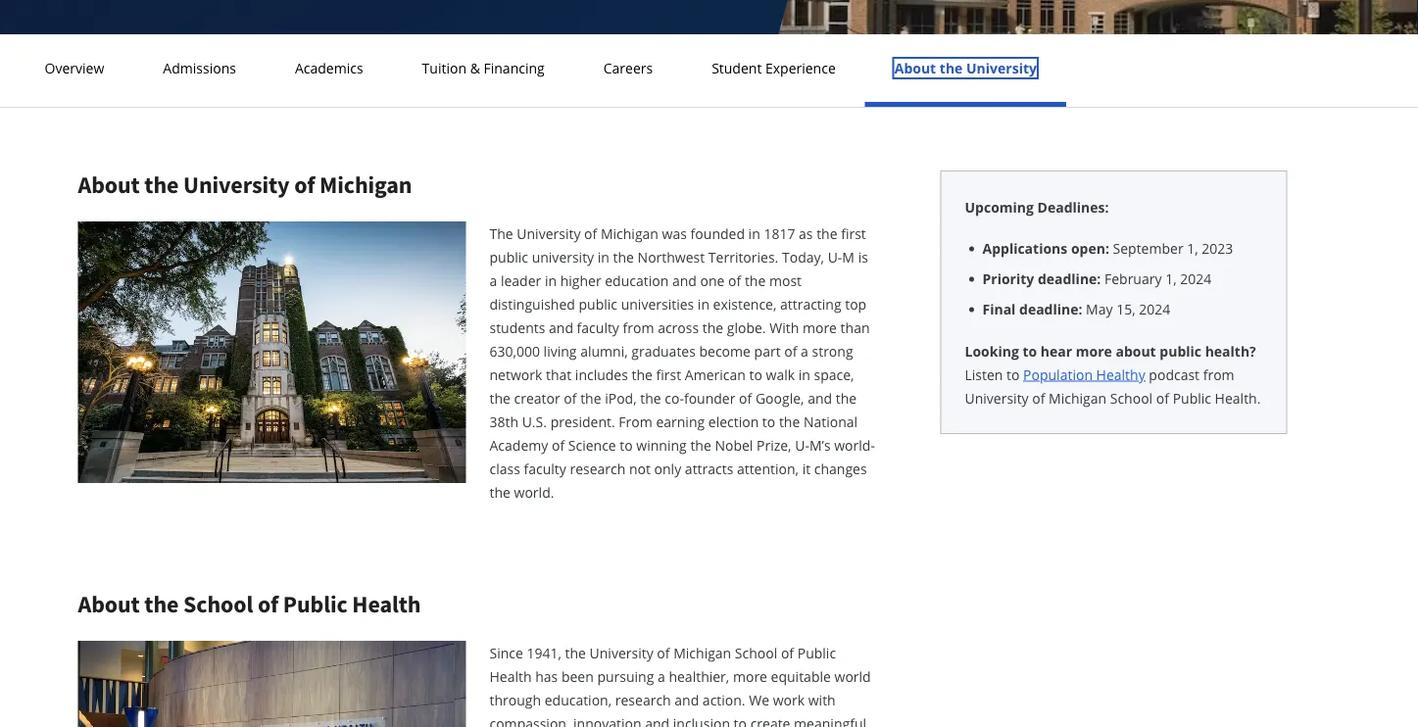 Task type: describe. For each thing, give the bounding box(es) containing it.
only
[[654, 459, 681, 478]]

february
[[1105, 270, 1162, 288]]

a inside since 1941, the university of michigan school of public health has been pursuing a healthier, more equitable world through education, research and action. we work with compassion, innovation and inclusion to create meaningf
[[658, 667, 665, 686]]

upcoming deadlines:
[[965, 198, 1109, 216]]

2 horizontal spatial a
[[801, 342, 809, 360]]

attracts
[[685, 459, 734, 478]]

from inside the university of michigan was founded in 1817 as the first public university in the northwest territories. today, u-m is a leader in higher education and one of the most distinguished public universities in existence, attracting top students and faculty from across the globe. with more than 630,000 living alumni, graduates become part of a strong network that includes the first american to walk in space, the creator of the ipod, the co-founder of google, and the 38th u.s. president. from earning election to the national academy of science to winning the nobel prize, u-m's world- class faculty research not only attracts attention, it changes the world.
[[623, 318, 654, 337]]

with
[[808, 691, 836, 709]]

public inside since 1941, the university of michigan school of public health has been pursuing a healthier, more equitable world through education, research and action. we work with compassion, innovation and inclusion to create meaningf
[[798, 644, 836, 662]]

student experience
[[712, 59, 836, 77]]

health.
[[1215, 389, 1261, 407]]

u.s.
[[522, 412, 547, 431]]

create
[[751, 714, 791, 727]]

2024 for priority deadline: february 1, 2024
[[1180, 270, 1212, 288]]

list item containing final deadline:
[[983, 299, 1263, 320]]

territories.
[[709, 248, 779, 266]]

was
[[662, 224, 687, 243]]

applications
[[983, 239, 1068, 258]]

0 horizontal spatial first
[[656, 365, 681, 384]]

founder
[[684, 389, 736, 407]]

research inside since 1941, the university of michigan school of public health has been pursuing a healthier, more equitable world through education, research and action. we work with compassion, innovation and inclusion to create meaningf
[[615, 691, 671, 709]]

about the university of michigan
[[78, 170, 412, 199]]

to down from
[[620, 436, 633, 454]]

academy
[[490, 436, 548, 454]]

overview
[[45, 59, 104, 77]]

students
[[490, 318, 545, 337]]

1, for september
[[1187, 239, 1199, 258]]

distinguished
[[490, 295, 575, 313]]

1 vertical spatial public
[[579, 295, 618, 313]]

student
[[712, 59, 762, 77]]

1 horizontal spatial u-
[[828, 248, 842, 266]]

more inside since 1941, the university of michigan school of public health has been pursuing a healthier, more equitable world through education, research and action. we work with compassion, innovation and inclusion to create meaningf
[[733, 667, 767, 686]]

final deadline: may 15, 2024
[[983, 300, 1171, 319]]

in left 1817
[[749, 224, 760, 243]]

earning
[[656, 412, 705, 431]]

the
[[490, 224, 513, 243]]

m
[[842, 248, 855, 266]]

about for about the university
[[895, 59, 936, 77]]

to left "hear"
[[1023, 342, 1037, 360]]

world
[[835, 667, 871, 686]]

may
[[1086, 300, 1113, 319]]

class
[[490, 459, 520, 478]]

upcoming
[[965, 198, 1034, 216]]

health inside since 1941, the university of michigan school of public health has been pursuing a healthier, more equitable world through education, research and action. we work with compassion, innovation and inclusion to create meaningf
[[490, 667, 532, 686]]

network
[[490, 365, 542, 384]]

in right walk at bottom
[[799, 365, 811, 384]]

health?
[[1205, 342, 1256, 360]]

looking
[[965, 342, 1019, 360]]

about the school of public health
[[78, 589, 421, 619]]

action.
[[703, 691, 746, 709]]

includes
[[575, 365, 628, 384]]

globe.
[[727, 318, 766, 337]]

630,000
[[490, 342, 540, 360]]

38th
[[490, 412, 519, 431]]

has
[[535, 667, 558, 686]]

school inside since 1941, the university of michigan school of public health has been pursuing a healthier, more equitable world through education, research and action. we work with compassion, innovation and inclusion to create meaningf
[[735, 644, 778, 662]]

is
[[858, 248, 868, 266]]

election
[[708, 412, 759, 431]]

careers link
[[598, 59, 659, 77]]

population healthy link
[[1023, 365, 1146, 384]]

to right listen
[[1007, 365, 1020, 384]]

most
[[769, 271, 802, 290]]

and up inclusion
[[675, 691, 699, 709]]

to up prize,
[[762, 412, 776, 431]]

research inside the university of michigan was founded in 1817 as the first public university in the northwest territories. today, u-m is a leader in higher education and one of the most distinguished public universities in existence, attracting top students and faculty from across the globe. with more than 630,000 living alumni, graduates become part of a strong network that includes the first american to walk in space, the creator of the ipod, the co-founder of google, and the 38th u.s. president. from earning election to the national academy of science to winning the nobel prize, u-m's world- class faculty research not only attracts attention, it changes the world.
[[570, 459, 626, 478]]

podcast from university of michigan school of public health.
[[965, 365, 1261, 407]]

0 vertical spatial a
[[490, 271, 497, 290]]

not
[[629, 459, 651, 478]]

pursuing
[[597, 667, 654, 686]]

0 vertical spatial health
[[352, 589, 421, 619]]

national
[[804, 412, 858, 431]]

as
[[799, 224, 813, 243]]

education
[[605, 271, 669, 290]]

applications open: september 1, 2023
[[983, 239, 1233, 258]]

that
[[546, 365, 572, 384]]

and up national
[[808, 389, 832, 407]]

open:
[[1071, 239, 1110, 258]]

&
[[470, 59, 480, 77]]

1817
[[764, 224, 795, 243]]

deadlines:
[[1038, 198, 1109, 216]]

careers
[[604, 59, 653, 77]]

and left inclusion
[[645, 714, 670, 727]]

winning
[[636, 436, 687, 454]]

since 1941, the university of michigan school of public health has been pursuing a healthier, more equitable world through education, research and action. we work with compassion, innovation and inclusion to create meaningf
[[490, 644, 871, 727]]

walk
[[766, 365, 795, 384]]

michigan inside podcast from university of michigan school of public health.
[[1049, 389, 1107, 407]]

about
[[1116, 342, 1156, 360]]

academics
[[295, 59, 363, 77]]

to inside since 1941, the university of michigan school of public health has been pursuing a healthier, more equitable world through education, research and action. we work with compassion, innovation and inclusion to create meaningf
[[734, 714, 747, 727]]

inclusion
[[673, 714, 730, 727]]

0 vertical spatial public
[[490, 248, 528, 266]]

population
[[1023, 365, 1093, 384]]

changes
[[814, 459, 867, 478]]

2024 for final deadline: may 15, 2024
[[1139, 300, 1171, 319]]

0 horizontal spatial school
[[183, 589, 253, 619]]

american
[[685, 365, 746, 384]]

overview link
[[39, 59, 110, 77]]

15,
[[1117, 300, 1136, 319]]

co-
[[665, 389, 684, 407]]



Task type: locate. For each thing, give the bounding box(es) containing it.
more down attracting
[[803, 318, 837, 337]]

research down science
[[570, 459, 626, 478]]

1 vertical spatial u-
[[795, 436, 810, 454]]

university for about the university
[[967, 59, 1037, 77]]

1 horizontal spatial first
[[841, 224, 866, 243]]

university inside the university of michigan was founded in 1817 as the first public university in the northwest territories. today, u-m is a leader in higher education and one of the most distinguished public universities in existence, attracting top students and faculty from across the globe. with more than 630,000 living alumni, graduates become part of a strong network that includes the first american to walk in space, the creator of the ipod, the co-founder of google, and the 38th u.s. president. from earning election to the national academy of science to winning the nobel prize, u-m's world- class faculty research not only attracts attention, it changes the world.
[[517, 224, 581, 243]]

1, left 2023
[[1187, 239, 1199, 258]]

we
[[749, 691, 770, 709]]

universities
[[621, 295, 694, 313]]

university
[[532, 248, 594, 266]]

list item up february
[[983, 238, 1263, 259]]

1 horizontal spatial a
[[658, 667, 665, 686]]

creator
[[514, 389, 560, 407]]

attention,
[[737, 459, 799, 478]]

first up the m
[[841, 224, 866, 243]]

0 vertical spatial list item
[[983, 238, 1263, 259]]

about for about the school of public health
[[78, 589, 140, 619]]

2024 right 15,
[[1139, 300, 1171, 319]]

1 vertical spatial research
[[615, 691, 671, 709]]

nobel
[[715, 436, 753, 454]]

0 horizontal spatial a
[[490, 271, 497, 290]]

about the university
[[895, 59, 1037, 77]]

first down graduates
[[656, 365, 681, 384]]

2 horizontal spatial more
[[1076, 342, 1112, 360]]

1 vertical spatial a
[[801, 342, 809, 360]]

tuition & financing
[[422, 59, 545, 77]]

list containing applications open:
[[973, 238, 1263, 320]]

with
[[770, 318, 799, 337]]

higher
[[560, 271, 602, 290]]

a left leader
[[490, 271, 497, 290]]

public inside podcast from university of michigan school of public health.
[[1173, 389, 1212, 407]]

michigan inside the university of michigan was founded in 1817 as the first public university in the northwest territories. today, u-m is a leader in higher education and one of the most distinguished public universities in existence, attracting top students and faculty from across the globe. with more than 630,000 living alumni, graduates become part of a strong network that includes the first american to walk in space, the creator of the ipod, the co-founder of google, and the 38th u.s. president. from earning election to the national academy of science to winning the nobel prize, u-m's world- class faculty research not only attracts attention, it changes the world.
[[601, 224, 659, 243]]

0 vertical spatial school
[[1110, 389, 1153, 407]]

school inside podcast from university of michigan school of public health.
[[1110, 389, 1153, 407]]

a left 'strong'
[[801, 342, 809, 360]]

2024 down 2023
[[1180, 270, 1212, 288]]

leader
[[501, 271, 541, 290]]

list item containing priority deadline:
[[983, 269, 1263, 289]]

public down the at the left top of page
[[490, 248, 528, 266]]

of
[[294, 170, 315, 199], [584, 224, 597, 243], [728, 271, 741, 290], [784, 342, 797, 360], [564, 389, 577, 407], [739, 389, 752, 407], [1032, 389, 1045, 407], [1156, 389, 1169, 407], [552, 436, 565, 454], [258, 589, 279, 619], [657, 644, 670, 662], [781, 644, 794, 662]]

research down pursuing
[[615, 691, 671, 709]]

in down one
[[698, 295, 710, 313]]

2 vertical spatial about
[[78, 589, 140, 619]]

1,
[[1187, 239, 1199, 258], [1166, 270, 1177, 288]]

0 horizontal spatial 2024
[[1139, 300, 1171, 319]]

2 horizontal spatial public
[[1173, 389, 1212, 407]]

school
[[1110, 389, 1153, 407], [183, 589, 253, 619], [735, 644, 778, 662]]

1, right february
[[1166, 270, 1177, 288]]

2 vertical spatial school
[[735, 644, 778, 662]]

1 vertical spatial faculty
[[524, 459, 566, 478]]

1 vertical spatial deadline:
[[1019, 300, 1083, 319]]

list
[[973, 238, 1263, 320]]

1 horizontal spatial school
[[735, 644, 778, 662]]

public up podcast
[[1160, 342, 1202, 360]]

admissions link
[[157, 59, 242, 77]]

through
[[490, 691, 541, 709]]

become
[[699, 342, 751, 360]]

in up 'higher' in the top left of the page
[[598, 248, 610, 266]]

u- left is
[[828, 248, 842, 266]]

1 horizontal spatial health
[[490, 667, 532, 686]]

more inside looking to hear more about public health? listen to population healthy
[[1076, 342, 1112, 360]]

equitable
[[771, 667, 831, 686]]

michigan
[[320, 170, 412, 199], [601, 224, 659, 243], [1049, 389, 1107, 407], [674, 644, 731, 662]]

2 vertical spatial public
[[1160, 342, 1202, 360]]

final
[[983, 300, 1016, 319]]

listen
[[965, 365, 1003, 384]]

northwest
[[638, 248, 705, 266]]

more inside the university of michigan was founded in 1817 as the first public university in the northwest territories. today, u-m is a leader in higher education and one of the most distinguished public universities in existence, attracting top students and faculty from across the globe. with more than 630,000 living alumni, graduates become part of a strong network that includes the first american to walk in space, the creator of the ipod, the co-founder of google, and the 38th u.s. president. from earning election to the national academy of science to winning the nobel prize, u-m's world- class faculty research not only attracts attention, it changes the world.
[[803, 318, 837, 337]]

about the university link
[[889, 59, 1043, 77]]

0 vertical spatial 1,
[[1187, 239, 1199, 258]]

university inside since 1941, the university of michigan school of public health has been pursuing a healthier, more equitable world through education, research and action. we work with compassion, innovation and inclusion to create meaningf
[[590, 644, 654, 662]]

president.
[[551, 412, 615, 431]]

1 vertical spatial first
[[656, 365, 681, 384]]

one
[[700, 271, 725, 290]]

since
[[490, 644, 523, 662]]

in down the university
[[545, 271, 557, 290]]

list item up 15,
[[983, 269, 1263, 289]]

0 vertical spatial faculty
[[577, 318, 619, 337]]

world-
[[834, 436, 875, 454]]

admissions
[[163, 59, 236, 77]]

0 horizontal spatial more
[[733, 667, 767, 686]]

1 vertical spatial from
[[1203, 365, 1235, 384]]

student experience link
[[706, 59, 842, 77]]

work
[[773, 691, 805, 709]]

academics link
[[289, 59, 369, 77]]

than
[[841, 318, 870, 337]]

top
[[845, 295, 867, 313]]

world.
[[514, 483, 554, 501]]

0 horizontal spatial from
[[623, 318, 654, 337]]

about
[[895, 59, 936, 77], [78, 170, 140, 199], [78, 589, 140, 619]]

education,
[[545, 691, 612, 709]]

2 vertical spatial more
[[733, 667, 767, 686]]

to left walk at bottom
[[749, 365, 762, 384]]

1 list item from the top
[[983, 238, 1263, 259]]

deadline:
[[1038, 270, 1101, 288], [1019, 300, 1083, 319]]

1 horizontal spatial public
[[798, 644, 836, 662]]

1, for february
[[1166, 270, 1177, 288]]

innovation
[[573, 714, 642, 727]]

0 vertical spatial public
[[1173, 389, 1212, 407]]

the university of michigan was founded in 1817 as the first public university in the northwest territories. today, u-m is a leader in higher education and one of the most distinguished public universities in existence, attracting top students and faculty from across the globe. with more than 630,000 living alumni, graduates become part of a strong network that includes the first american to walk in space, the creator of the ipod, the co-founder of google, and the 38th u.s. president. from earning election to the national academy of science to winning the nobel prize, u-m's world- class faculty research not only attracts attention, it changes the world.
[[490, 224, 875, 501]]

1 vertical spatial list item
[[983, 269, 1263, 289]]

0 horizontal spatial faculty
[[524, 459, 566, 478]]

science
[[568, 436, 616, 454]]

0 horizontal spatial public
[[490, 248, 528, 266]]

faculty
[[577, 318, 619, 337], [524, 459, 566, 478]]

healthier,
[[669, 667, 730, 686]]

list item down february
[[983, 299, 1263, 320]]

deadline: for priority deadline:
[[1038, 270, 1101, 288]]

1 vertical spatial school
[[183, 589, 253, 619]]

0 horizontal spatial public
[[283, 589, 348, 619]]

2023
[[1202, 239, 1233, 258]]

about for about the university of michigan
[[78, 170, 140, 199]]

from down health? at top right
[[1203, 365, 1235, 384]]

public
[[1173, 389, 1212, 407], [283, 589, 348, 619], [798, 644, 836, 662]]

alumni,
[[580, 342, 628, 360]]

0 vertical spatial u-
[[828, 248, 842, 266]]

3 list item from the top
[[983, 299, 1263, 320]]

and up living
[[549, 318, 573, 337]]

more up we
[[733, 667, 767, 686]]

research
[[570, 459, 626, 478], [615, 691, 671, 709]]

0 horizontal spatial health
[[352, 589, 421, 619]]

0 vertical spatial research
[[570, 459, 626, 478]]

and down northwest
[[672, 271, 697, 290]]

u- up it at the right bottom
[[795, 436, 810, 454]]

0 vertical spatial about
[[895, 59, 936, 77]]

1 horizontal spatial 1,
[[1187, 239, 1199, 258]]

university for podcast from university of michigan school of public health.
[[965, 389, 1029, 407]]

deadline: up "hear"
[[1019, 300, 1083, 319]]

university for about the university of michigan
[[183, 170, 290, 199]]

0 vertical spatial first
[[841, 224, 866, 243]]

looking to hear more about public health? listen to population healthy
[[965, 342, 1256, 384]]

to down action.
[[734, 714, 747, 727]]

0 vertical spatial more
[[803, 318, 837, 337]]

1 horizontal spatial faculty
[[577, 318, 619, 337]]

list item
[[983, 238, 1263, 259], [983, 269, 1263, 289], [983, 299, 1263, 320]]

healthy
[[1096, 365, 1146, 384]]

list item containing applications open:
[[983, 238, 1263, 259]]

strong
[[812, 342, 853, 360]]

michigan inside since 1941, the university of michigan school of public health has been pursuing a healthier, more equitable world through education, research and action. we work with compassion, innovation and inclusion to create meaningf
[[674, 644, 731, 662]]

graduates
[[632, 342, 696, 360]]

today,
[[782, 248, 824, 266]]

1 vertical spatial health
[[490, 667, 532, 686]]

from inside podcast from university of michigan school of public health.
[[1203, 365, 1235, 384]]

priority
[[983, 270, 1034, 288]]

1 vertical spatial 1,
[[1166, 270, 1177, 288]]

google,
[[756, 389, 804, 407]]

a right pursuing
[[658, 667, 665, 686]]

2 list item from the top
[[983, 269, 1263, 289]]

priority deadline: february 1, 2024
[[983, 270, 1212, 288]]

financing
[[484, 59, 545, 77]]

prize,
[[757, 436, 792, 454]]

to
[[1023, 342, 1037, 360], [749, 365, 762, 384], [1007, 365, 1020, 384], [762, 412, 776, 431], [620, 436, 633, 454], [734, 714, 747, 727]]

experience
[[766, 59, 836, 77]]

more up population healthy link
[[1076, 342, 1112, 360]]

public inside looking to hear more about public health? listen to population healthy
[[1160, 342, 1202, 360]]

ipod,
[[605, 389, 637, 407]]

1 vertical spatial 2024
[[1139, 300, 1171, 319]]

deadline: up final deadline: may 15, 2024
[[1038, 270, 1101, 288]]

compassion,
[[490, 714, 570, 727]]

0 vertical spatial from
[[623, 318, 654, 337]]

first
[[841, 224, 866, 243], [656, 365, 681, 384]]

1 horizontal spatial more
[[803, 318, 837, 337]]

2 vertical spatial list item
[[983, 299, 1263, 320]]

m's
[[810, 436, 831, 454]]

0 vertical spatial 2024
[[1180, 270, 1212, 288]]

public down 'higher' in the top left of the page
[[579, 295, 618, 313]]

university inside podcast from university of michigan school of public health.
[[965, 389, 1029, 407]]

public
[[490, 248, 528, 266], [579, 295, 618, 313], [1160, 342, 1202, 360]]

tuition
[[422, 59, 467, 77]]

0 horizontal spatial u-
[[795, 436, 810, 454]]

1 horizontal spatial public
[[579, 295, 618, 313]]

part
[[754, 342, 781, 360]]

1 horizontal spatial from
[[1203, 365, 1235, 384]]

1 vertical spatial about
[[78, 170, 140, 199]]

2024
[[1180, 270, 1212, 288], [1139, 300, 1171, 319]]

living
[[544, 342, 577, 360]]

faculty up alumni,
[[577, 318, 619, 337]]

from down universities
[[623, 318, 654, 337]]

2 vertical spatial a
[[658, 667, 665, 686]]

0 horizontal spatial 1,
[[1166, 270, 1177, 288]]

2 horizontal spatial public
[[1160, 342, 1202, 360]]

0 vertical spatial deadline:
[[1038, 270, 1101, 288]]

2 vertical spatial public
[[798, 644, 836, 662]]

hear
[[1041, 342, 1072, 360]]

faculty up world.
[[524, 459, 566, 478]]

existence,
[[713, 295, 777, 313]]

the inside since 1941, the university of michigan school of public health has been pursuing a healthier, more equitable world through education, research and action. we work with compassion, innovation and inclusion to create meaningf
[[565, 644, 586, 662]]

1 horizontal spatial 2024
[[1180, 270, 1212, 288]]

founded
[[691, 224, 745, 243]]

deadline: for final deadline:
[[1019, 300, 1083, 319]]

1 vertical spatial public
[[283, 589, 348, 619]]

1941,
[[527, 644, 562, 662]]

space,
[[814, 365, 854, 384]]

2 horizontal spatial school
[[1110, 389, 1153, 407]]

1 vertical spatial more
[[1076, 342, 1112, 360]]



Task type: vqa. For each thing, say whether or not it's contained in the screenshot.
from to the left
yes



